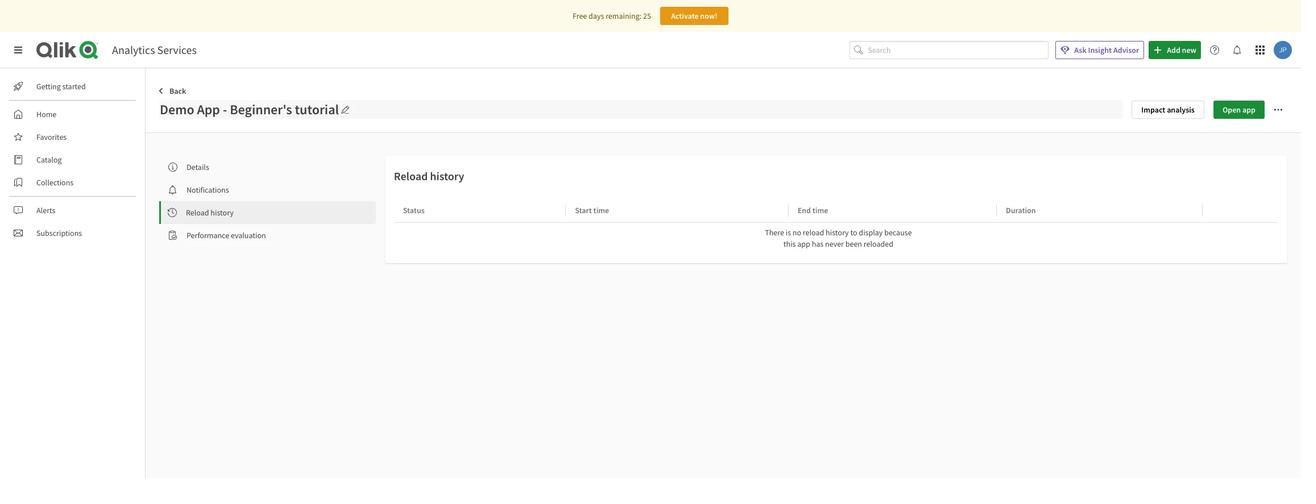 Task type: locate. For each thing, give the bounding box(es) containing it.
1 vertical spatial reload
[[186, 208, 209, 218]]

remaining:
[[606, 11, 642, 21]]

time
[[594, 205, 609, 216], [813, 205, 829, 216]]

app inside button
[[1243, 104, 1256, 115]]

analytics
[[112, 43, 155, 57]]

home link
[[9, 105, 137, 123]]

free
[[573, 11, 587, 21]]

0 vertical spatial reload
[[394, 169, 428, 183]]

performance evaluation link
[[159, 224, 376, 247]]

open app button
[[1214, 100, 1265, 119]]

2 time from the left
[[813, 205, 829, 216]]

more actions image
[[1274, 105, 1284, 114]]

reload history
[[394, 169, 465, 183], [186, 208, 234, 218]]

alerts link
[[9, 201, 137, 220]]

demo app - beginner's tutorial
[[160, 101, 339, 118]]

0 horizontal spatial app
[[798, 239, 811, 249]]

now!
[[701, 11, 718, 21]]

add new
[[1168, 45, 1197, 55]]

time for start time
[[594, 205, 609, 216]]

1 vertical spatial history
[[211, 208, 234, 218]]

1 time from the left
[[594, 205, 609, 216]]

is
[[786, 228, 791, 238]]

time right start
[[594, 205, 609, 216]]

impact analysis button
[[1132, 100, 1205, 119]]

reload history up status
[[394, 169, 465, 183]]

reload
[[803, 228, 825, 238]]

subscriptions
[[36, 228, 82, 238]]

0 vertical spatial reload history
[[394, 169, 465, 183]]

end
[[798, 205, 811, 216]]

end time
[[798, 205, 829, 216]]

app
[[197, 101, 220, 118]]

add new button
[[1149, 41, 1202, 59]]

reload
[[394, 169, 428, 183], [186, 208, 209, 218]]

ask insight advisor button
[[1056, 41, 1145, 59]]

getting started
[[36, 81, 86, 92]]

performance evaluation
[[187, 230, 266, 241]]

notifications link
[[159, 179, 376, 201]]

close sidebar menu image
[[14, 46, 23, 55]]

app down no
[[798, 239, 811, 249]]

history
[[430, 169, 465, 183], [211, 208, 234, 218], [826, 228, 849, 238]]

rename element
[[341, 106, 349, 114]]

0 vertical spatial app
[[1243, 104, 1256, 115]]

alerts
[[36, 205, 55, 216]]

1 horizontal spatial reload history
[[394, 169, 465, 183]]

2 vertical spatial history
[[826, 228, 849, 238]]

favorites link
[[9, 128, 137, 146]]

never
[[826, 239, 844, 249]]

demo
[[160, 101, 194, 118]]

0 vertical spatial history
[[430, 169, 465, 183]]

0 horizontal spatial reload
[[186, 208, 209, 218]]

beginner's
[[230, 101, 292, 118]]

reload history link
[[161, 201, 376, 224]]

reload down the notifications
[[186, 208, 209, 218]]

reloaded
[[864, 239, 894, 249]]

activate now! link
[[661, 7, 729, 25]]

time right end
[[813, 205, 829, 216]]

reload up status
[[394, 169, 428, 183]]

reload history up performance
[[186, 208, 234, 218]]

insight
[[1089, 45, 1112, 55]]

1 horizontal spatial history
[[430, 169, 465, 183]]

back link
[[155, 82, 191, 100]]

demo app - beginner's tutorial button
[[159, 100, 1123, 119], [159, 100, 1123, 119]]

james peterson image
[[1274, 41, 1293, 59]]

app right "open"
[[1243, 104, 1256, 115]]

ask insight advisor
[[1075, 45, 1140, 55]]

0 horizontal spatial time
[[594, 205, 609, 216]]

days
[[589, 11, 604, 21]]

1 vertical spatial app
[[798, 239, 811, 249]]

catalog
[[36, 155, 62, 165]]

0 horizontal spatial history
[[211, 208, 234, 218]]

1 horizontal spatial app
[[1243, 104, 1256, 115]]

app
[[1243, 104, 1256, 115], [798, 239, 811, 249]]

0 horizontal spatial reload history
[[186, 208, 234, 218]]

details link
[[159, 156, 376, 179]]

navigation pane element
[[0, 73, 145, 247]]

1 horizontal spatial time
[[813, 205, 829, 216]]

1 vertical spatial reload history
[[186, 208, 234, 218]]

to
[[851, 228, 858, 238]]

advisor
[[1114, 45, 1140, 55]]

collections
[[36, 178, 74, 188]]

reload history inside reload history link
[[186, 208, 234, 218]]

2 horizontal spatial history
[[826, 228, 849, 238]]

ask
[[1075, 45, 1087, 55]]

no
[[793, 228, 802, 238]]



Task type: describe. For each thing, give the bounding box(es) containing it.
time for end time
[[813, 205, 829, 216]]

favorites
[[36, 132, 67, 142]]

home
[[36, 109, 56, 119]]

rename image
[[341, 106, 349, 114]]

catalog link
[[9, 151, 137, 169]]

add
[[1168, 45, 1181, 55]]

free days remaining: 25
[[573, 11, 651, 21]]

this
[[784, 239, 796, 249]]

open
[[1223, 104, 1242, 115]]

duration
[[1006, 205, 1036, 216]]

impact analysis
[[1142, 104, 1195, 115]]

subscriptions link
[[9, 224, 137, 242]]

analytics services element
[[112, 43, 197, 57]]

evaluation
[[231, 230, 266, 241]]

status
[[403, 205, 425, 216]]

history inside there is no reload history to display because this app has never been reloaded
[[826, 228, 849, 238]]

1 horizontal spatial reload
[[394, 169, 428, 183]]

new
[[1183, 45, 1197, 55]]

notifications
[[187, 185, 229, 195]]

been
[[846, 239, 863, 249]]

tutorial
[[295, 101, 339, 118]]

services
[[157, 43, 197, 57]]

searchbar element
[[850, 41, 1049, 59]]

getting started link
[[9, 77, 137, 96]]

display
[[859, 228, 883, 238]]

start
[[575, 205, 592, 216]]

analysis
[[1168, 104, 1195, 115]]

-
[[223, 101, 227, 118]]

25
[[643, 11, 651, 21]]

back
[[170, 86, 186, 96]]

because
[[885, 228, 912, 238]]

performance
[[187, 230, 229, 241]]

activate now!
[[671, 11, 718, 21]]

impact
[[1142, 104, 1166, 115]]

activate
[[671, 11, 699, 21]]

getting
[[36, 81, 61, 92]]

started
[[62, 81, 86, 92]]

Search text field
[[868, 41, 1049, 59]]

start time
[[575, 205, 609, 216]]

analytics services
[[112, 43, 197, 57]]

app inside there is no reload history to display because this app has never been reloaded
[[798, 239, 811, 249]]

collections link
[[9, 174, 137, 192]]

there
[[765, 228, 785, 238]]

open app
[[1223, 104, 1256, 115]]

has
[[812, 239, 824, 249]]

details
[[187, 162, 209, 172]]

there is no reload history to display because this app has never been reloaded
[[765, 228, 912, 249]]



Task type: vqa. For each thing, say whether or not it's contained in the screenshot.
the left selections
no



